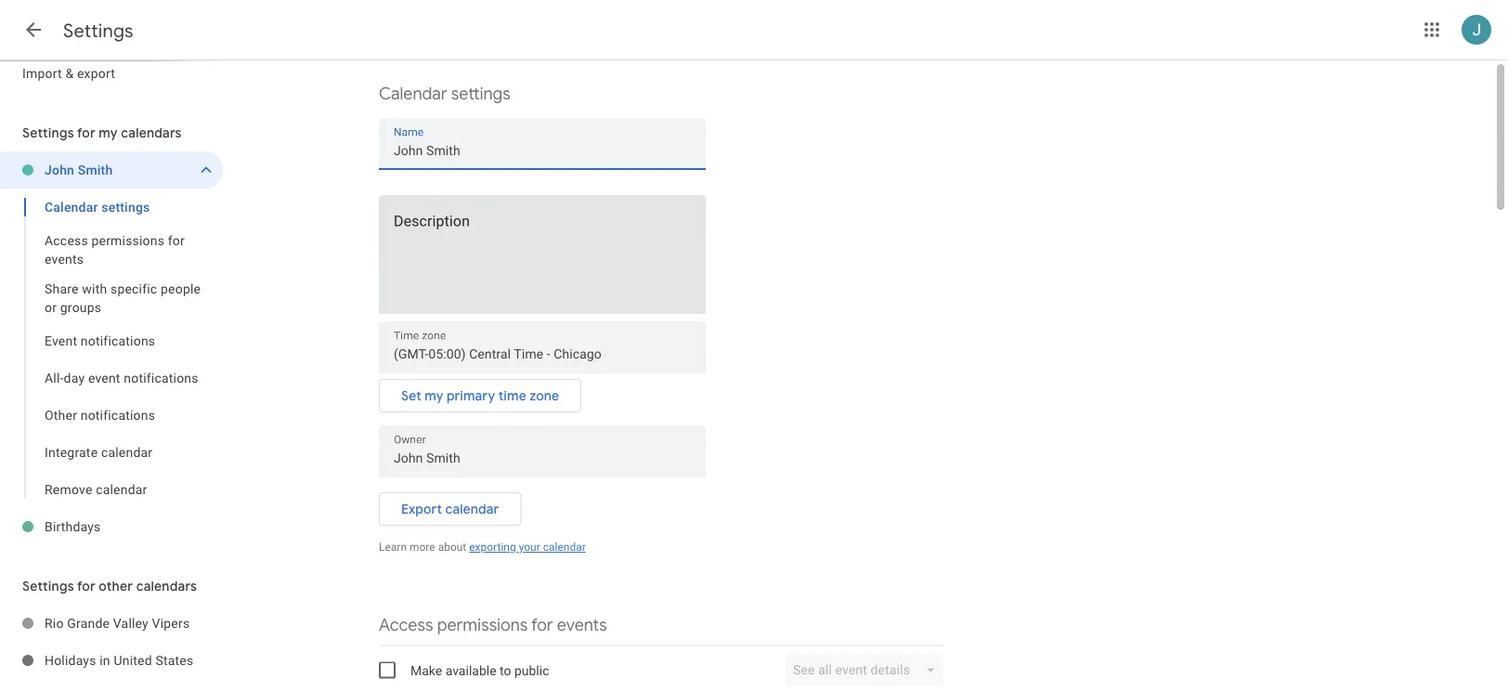 Task type: locate. For each thing, give the bounding box(es) containing it.
settings heading
[[63, 19, 134, 42]]

calendars up vipers
[[136, 578, 197, 595]]

access permissions for events inside settings for my calendars tree
[[45, 233, 185, 267]]

rio grande valley vipers
[[45, 616, 190, 631]]

my
[[99, 125, 118, 141], [425, 387, 444, 404]]

&
[[65, 66, 74, 81]]

notifications down the all-day event notifications
[[81, 407, 155, 423]]

settings up john
[[22, 125, 74, 141]]

access permissions for events up the specific
[[45, 233, 185, 267]]

other notifications
[[45, 407, 155, 423]]

calendar up birthdays tree item
[[96, 482, 147, 497]]

calendar down other notifications
[[101, 445, 153, 460]]

notifications for other notifications
[[81, 407, 155, 423]]

0 vertical spatial calendar settings
[[379, 83, 511, 105]]

settings for settings for other calendars
[[22, 578, 74, 595]]

permissions up make available to public
[[437, 614, 528, 636]]

0 horizontal spatial calendar
[[45, 199, 98, 215]]

settings for my calendars tree
[[0, 151, 223, 545]]

1 vertical spatial settings
[[22, 125, 74, 141]]

0 horizontal spatial calendar settings
[[45, 199, 150, 215]]

0 horizontal spatial access
[[45, 233, 88, 248]]

your
[[519, 541, 541, 554]]

primary
[[447, 387, 495, 404]]

calendar
[[379, 83, 447, 105], [45, 199, 98, 215]]

my right "set"
[[425, 387, 444, 404]]

0 vertical spatial calendars
[[121, 125, 182, 141]]

0 vertical spatial notifications
[[81, 333, 155, 348]]

rio grande valley vipers link
[[45, 605, 223, 642]]

exporting
[[469, 541, 516, 554]]

1 vertical spatial calendar settings
[[45, 199, 150, 215]]

calendars up john smith tree item
[[121, 125, 182, 141]]

0 vertical spatial access permissions for events
[[45, 233, 185, 267]]

1 vertical spatial permissions
[[437, 614, 528, 636]]

for up people
[[168, 233, 185, 248]]

1 vertical spatial calendar
[[45, 199, 98, 215]]

0 vertical spatial my
[[99, 125, 118, 141]]

None text field
[[394, 138, 691, 164], [379, 216, 706, 306], [394, 341, 691, 367], [394, 138, 691, 164], [379, 216, 706, 306], [394, 341, 691, 367]]

holidays in united states
[[45, 653, 194, 668]]

access permissions for events up the to
[[379, 614, 607, 636]]

calendar right your
[[543, 541, 586, 554]]

access up the share at the left
[[45, 233, 88, 248]]

1 horizontal spatial access
[[379, 614, 433, 636]]

0 vertical spatial events
[[45, 251, 84, 267]]

0 vertical spatial access
[[45, 233, 88, 248]]

settings
[[63, 19, 134, 42], [22, 125, 74, 141], [22, 578, 74, 595]]

0 vertical spatial permissions
[[92, 233, 165, 248]]

events inside access permissions for events
[[45, 251, 84, 267]]

events
[[45, 251, 84, 267], [557, 614, 607, 636]]

0 horizontal spatial access permissions for events
[[45, 233, 185, 267]]

set my primary time zone button
[[379, 374, 582, 418]]

make
[[411, 663, 442, 678]]

export
[[77, 66, 115, 81]]

0 horizontal spatial settings
[[102, 199, 150, 215]]

access up make at the bottom of page
[[379, 614, 433, 636]]

access
[[45, 233, 88, 248], [379, 614, 433, 636]]

1 horizontal spatial calendar settings
[[379, 83, 511, 105]]

1 vertical spatial my
[[425, 387, 444, 404]]

exporting your calendar link
[[469, 541, 586, 554]]

group
[[0, 189, 223, 508]]

permissions up the specific
[[92, 233, 165, 248]]

calendars for settings for my calendars
[[121, 125, 182, 141]]

notifications
[[81, 333, 155, 348], [124, 370, 199, 386], [81, 407, 155, 423]]

more
[[410, 541, 435, 554]]

learn more about exporting your calendar
[[379, 541, 586, 554]]

time
[[499, 387, 527, 404]]

event
[[88, 370, 120, 386]]

1 horizontal spatial events
[[557, 614, 607, 636]]

settings up the rio
[[22, 578, 74, 595]]

calendar
[[101, 445, 153, 460], [96, 482, 147, 497], [446, 501, 499, 518], [543, 541, 586, 554]]

None text field
[[394, 445, 691, 471]]

2 vertical spatial notifications
[[81, 407, 155, 423]]

calendar up learn more about exporting your calendar
[[446, 501, 499, 518]]

export
[[401, 501, 442, 518]]

notifications up the all-day event notifications
[[81, 333, 155, 348]]

john smith
[[45, 162, 113, 177]]

1 horizontal spatial access permissions for events
[[379, 614, 607, 636]]

with
[[82, 281, 107, 296]]

access permissions for events
[[45, 233, 185, 267], [379, 614, 607, 636]]

john smith tree item
[[0, 151, 223, 189]]

settings up export
[[63, 19, 134, 42]]

for
[[77, 125, 95, 141], [168, 233, 185, 248], [77, 578, 95, 595], [531, 614, 553, 636]]

import & export
[[22, 66, 115, 81]]

1 vertical spatial access permissions for events
[[379, 614, 607, 636]]

1 horizontal spatial permissions
[[437, 614, 528, 636]]

1 vertical spatial calendars
[[136, 578, 197, 595]]

settings
[[451, 83, 511, 105], [102, 199, 150, 215]]

notifications right "event"
[[124, 370, 199, 386]]

1 horizontal spatial calendar
[[379, 83, 447, 105]]

birthdays link
[[45, 508, 223, 545]]

event
[[45, 333, 77, 348]]

2 vertical spatial settings
[[22, 578, 74, 595]]

integrate
[[45, 445, 98, 460]]

1 vertical spatial events
[[557, 614, 607, 636]]

0 horizontal spatial permissions
[[92, 233, 165, 248]]

birthdays tree item
[[0, 508, 223, 545]]

calendar settings
[[379, 83, 511, 105], [45, 199, 150, 215]]

for up public
[[531, 614, 553, 636]]

valley
[[113, 616, 149, 631]]

my up john smith tree item
[[99, 125, 118, 141]]

about
[[438, 541, 467, 554]]

permissions
[[92, 233, 165, 248], [437, 614, 528, 636]]

0 horizontal spatial events
[[45, 251, 84, 267]]

1 horizontal spatial my
[[425, 387, 444, 404]]

for up 'john smith'
[[77, 125, 95, 141]]

import
[[22, 66, 62, 81]]

1 horizontal spatial settings
[[451, 83, 511, 105]]

smith
[[78, 162, 113, 177]]

all-
[[45, 370, 64, 386]]

make available to public
[[411, 663, 550, 678]]

calendar inside tree
[[45, 199, 98, 215]]

group containing calendar settings
[[0, 189, 223, 508]]

calendar for export calendar
[[446, 501, 499, 518]]

holidays in united states tree item
[[0, 642, 223, 679]]

calendars
[[121, 125, 182, 141], [136, 578, 197, 595]]

1 vertical spatial settings
[[102, 199, 150, 215]]

calendars for settings for other calendars
[[136, 578, 197, 595]]

go back image
[[22, 19, 45, 41]]

birthdays
[[45, 519, 101, 534]]

zone
[[530, 387, 560, 404]]

0 vertical spatial settings
[[63, 19, 134, 42]]



Task type: vqa. For each thing, say whether or not it's contained in the screenshot.
26 element
no



Task type: describe. For each thing, give the bounding box(es) containing it.
settings for settings
[[63, 19, 134, 42]]

settings for other calendars tree
[[0, 605, 223, 692]]

export calendar
[[401, 501, 499, 518]]

settings for settings for my calendars
[[22, 125, 74, 141]]

remove calendar
[[45, 482, 147, 497]]

0 vertical spatial settings
[[451, 83, 511, 105]]

calendar settings inside settings for my calendars tree
[[45, 199, 150, 215]]

my inside button
[[425, 387, 444, 404]]

integrate calendar
[[45, 445, 153, 460]]

set my primary time zone
[[401, 387, 560, 404]]

for left other
[[77, 578, 95, 595]]

notifications for event notifications
[[81, 333, 155, 348]]

public
[[515, 663, 550, 678]]

settings for other calendars
[[22, 578, 197, 595]]

remove
[[45, 482, 92, 497]]

in
[[100, 653, 110, 668]]

1 vertical spatial access
[[379, 614, 433, 636]]

share with specific people or groups
[[45, 281, 201, 315]]

other
[[99, 578, 133, 595]]

1 vertical spatial notifications
[[124, 370, 199, 386]]

available
[[446, 663, 497, 678]]

specific
[[111, 281, 157, 296]]

states
[[156, 653, 194, 668]]

grande
[[67, 616, 110, 631]]

0 vertical spatial calendar
[[379, 83, 447, 105]]

settings for my calendars
[[22, 125, 182, 141]]

holidays
[[45, 653, 96, 668]]

rio
[[45, 616, 64, 631]]

holidays in united states link
[[45, 642, 223, 679]]

set
[[401, 387, 422, 404]]

john
[[45, 162, 74, 177]]

for inside access permissions for events
[[168, 233, 185, 248]]

rio grande valley vipers tree item
[[0, 605, 223, 642]]

united
[[114, 653, 152, 668]]

0 horizontal spatial my
[[99, 125, 118, 141]]

to
[[500, 663, 511, 678]]

access inside access permissions for events
[[45, 233, 88, 248]]

settings inside tree
[[102, 199, 150, 215]]

calendar for remove calendar
[[96, 482, 147, 497]]

calendar for integrate calendar
[[101, 445, 153, 460]]

groups
[[60, 300, 101, 315]]

permissions inside access permissions for events
[[92, 233, 165, 248]]

people
[[161, 281, 201, 296]]

learn
[[379, 541, 407, 554]]

day
[[64, 370, 85, 386]]

or
[[45, 300, 57, 315]]

vipers
[[152, 616, 190, 631]]

share
[[45, 281, 79, 296]]

event notifications
[[45, 333, 155, 348]]

all-day event notifications
[[45, 370, 199, 386]]

other
[[45, 407, 77, 423]]



